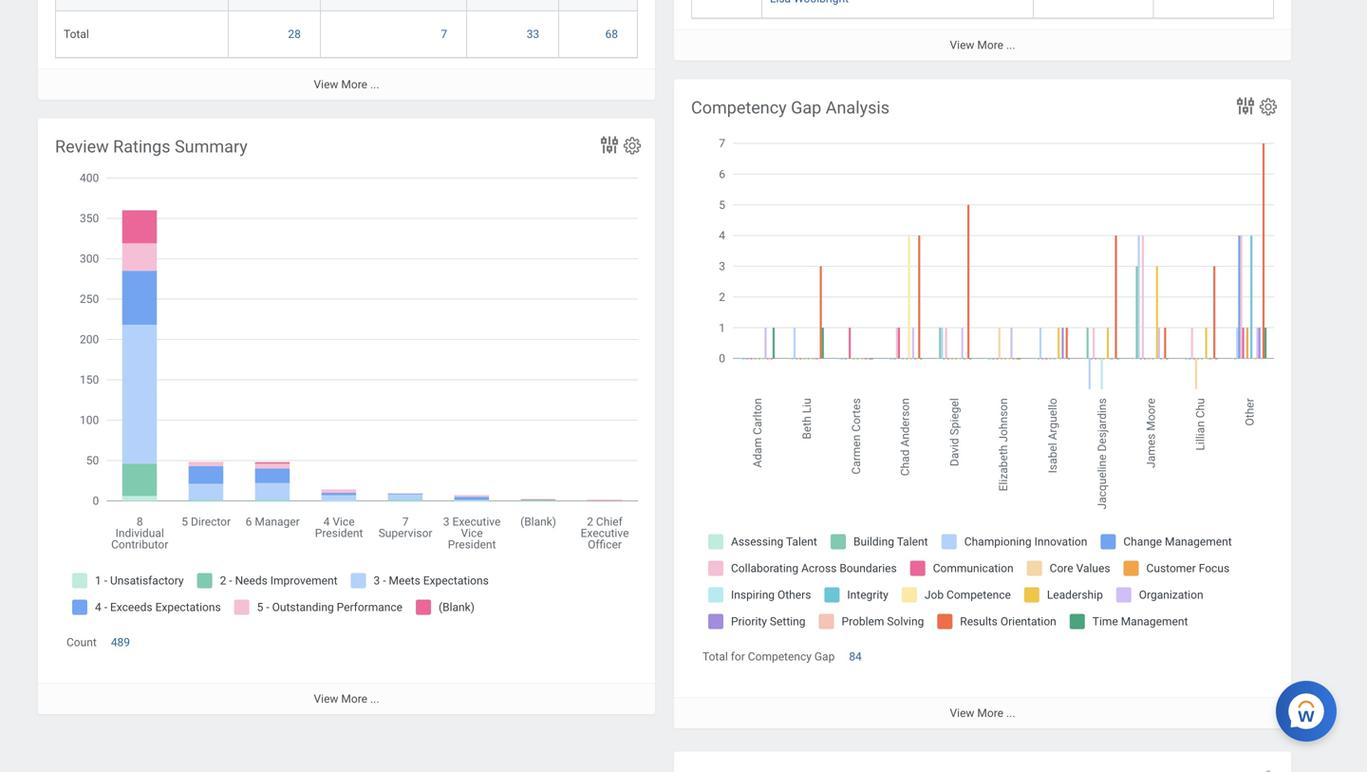 Task type: vqa. For each thing, say whether or not it's contained in the screenshot.
the Yes popup button
no



Task type: describe. For each thing, give the bounding box(es) containing it.
view inside competency gap analysis element
[[950, 707, 975, 720]]

total element
[[64, 24, 89, 41]]

1 vertical spatial gap
[[815, 650, 835, 664]]

68
[[606, 27, 618, 41]]

28 button
[[288, 26, 304, 42]]

28
[[288, 27, 301, 41]]

1 vertical spatial competency
[[748, 650, 812, 664]]

ratings
[[113, 137, 171, 157]]

68 button
[[606, 26, 621, 42]]

more inside competency gap analysis element
[[978, 707, 1004, 720]]

7 button
[[441, 26, 450, 42]]

view more ... inside competency gap analysis element
[[950, 707, 1016, 720]]

0 vertical spatial gap
[[791, 98, 822, 118]]

view more ... inside talent by market share / growth element
[[314, 78, 379, 91]]

84 button
[[850, 649, 865, 665]]

84
[[850, 650, 862, 664]]

5 cell from the left
[[560, 0, 638, 11]]

row containing total
[[55, 11, 638, 58]]

... inside competency gap analysis element
[[1007, 707, 1016, 720]]

summary
[[175, 137, 248, 157]]

talent by market share / growth element
[[38, 0, 655, 100]]

succession plans at risk element
[[674, 0, 1292, 60]]

total for total for competency gap
[[703, 650, 728, 664]]

33
[[527, 27, 540, 41]]

more inside talent by market share / growth element
[[341, 78, 368, 91]]



Task type: locate. For each thing, give the bounding box(es) containing it.
count
[[66, 636, 97, 649]]

...
[[1007, 38, 1016, 52], [370, 78, 379, 91], [370, 692, 379, 706], [1007, 707, 1016, 720]]

3 cell from the left
[[321, 0, 467, 11]]

7 cell from the left
[[1035, 0, 1155, 18]]

row
[[55, 0, 638, 11], [692, 0, 1275, 18], [55, 11, 638, 58]]

review
[[55, 137, 109, 157]]

33 button
[[527, 26, 543, 42]]

view inside 'succession plans at risk' element
[[950, 38, 975, 52]]

review ratings summary
[[55, 137, 248, 157]]

... inside talent by market share / growth element
[[370, 78, 379, 91]]

489
[[111, 636, 130, 649]]

gap
[[791, 98, 822, 118], [815, 650, 835, 664]]

2 cell from the left
[[229, 0, 321, 11]]

7
[[441, 27, 447, 41]]

1 vertical spatial total
[[703, 650, 728, 664]]

for
[[731, 650, 746, 664]]

0 horizontal spatial total
[[64, 27, 89, 41]]

configure review ratings summary image
[[622, 135, 643, 156]]

competency gap analysis element
[[674, 79, 1292, 728]]

review ratings summary element
[[38, 118, 655, 714]]

view more ... link
[[674, 29, 1292, 60], [38, 68, 655, 100], [38, 683, 655, 714], [674, 697, 1292, 728]]

more
[[978, 38, 1004, 52], [341, 78, 368, 91], [341, 692, 368, 706], [978, 707, 1004, 720]]

more inside review ratings summary element
[[341, 692, 368, 706]]

configure and view chart data image
[[1235, 95, 1258, 117]]

view
[[950, 38, 975, 52], [314, 78, 339, 91], [314, 692, 339, 706], [950, 707, 975, 720]]

total for total element
[[64, 27, 89, 41]]

6 cell from the left
[[692, 0, 763, 18]]

1 horizontal spatial total
[[703, 650, 728, 664]]

view more ... inside 'succession plans at risk' element
[[950, 38, 1016, 52]]

489 button
[[111, 635, 133, 650]]

view inside talent by market share / growth element
[[314, 78, 339, 91]]

0 vertical spatial competency
[[692, 98, 787, 118]]

total
[[64, 27, 89, 41], [703, 650, 728, 664]]

... inside 'succession plans at risk' element
[[1007, 38, 1016, 52]]

total inside row
[[64, 27, 89, 41]]

total for competency gap
[[703, 650, 835, 664]]

view more ...
[[950, 38, 1016, 52], [314, 78, 379, 91], [314, 692, 379, 706], [950, 707, 1016, 720]]

8 cell from the left
[[1155, 0, 1275, 18]]

competency
[[692, 98, 787, 118], [748, 650, 812, 664]]

configure enable engaging careers image
[[1259, 769, 1280, 772]]

... inside review ratings summary element
[[370, 692, 379, 706]]

gap left "analysis"
[[791, 98, 822, 118]]

cell
[[55, 0, 229, 11], [229, 0, 321, 11], [321, 0, 467, 11], [467, 0, 560, 11], [560, 0, 638, 11], [692, 0, 763, 18], [1035, 0, 1155, 18], [1155, 0, 1275, 18]]

0 vertical spatial total
[[64, 27, 89, 41]]

gap left 84
[[815, 650, 835, 664]]

total inside competency gap analysis element
[[703, 650, 728, 664]]

more inside 'succession plans at risk' element
[[978, 38, 1004, 52]]

row inside 'succession plans at risk' element
[[692, 0, 1275, 18]]

configure competency gap analysis image
[[1259, 96, 1280, 117]]

competency gap analysis
[[692, 98, 890, 118]]

configure and view chart data image
[[598, 133, 621, 156]]

4 cell from the left
[[467, 0, 560, 11]]

analysis
[[826, 98, 890, 118]]

1 cell from the left
[[55, 0, 229, 11]]

view more ... inside review ratings summary element
[[314, 692, 379, 706]]



